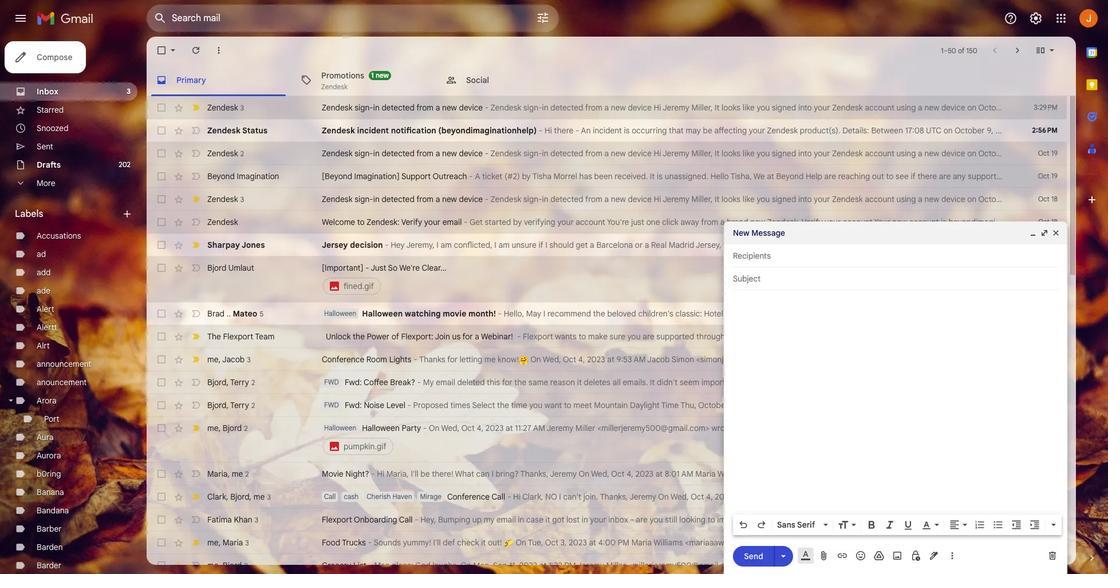 Task type: describe. For each thing, give the bounding box(es) containing it.
just inside "link"
[[371, 263, 386, 273]]

your down the help
[[814, 194, 830, 204]]

signed for 19,
[[772, 148, 796, 159]]

labels navigation
[[0, 37, 147, 574]]

check
[[457, 538, 479, 548]]

noise
[[364, 400, 384, 411]]

on right "🤗" icon
[[530, 354, 541, 365]]

office
[[858, 423, 879, 434]]

snoozed link
[[37, 123, 69, 133]]

1 vertical spatial is
[[657, 171, 663, 182]]

account up jersey decision - hey jeremy, i am conflicted, i am unsure if i should get a barcelona or a real madrid jersey, which one would you get? best, sharpay
[[576, 217, 605, 227]]

know!
[[498, 354, 519, 365]]

looks for zendesk sign-in detected from a new device hi jeremy miller, it looks like you signed into your zendesk account using a new device on october 19, 2023 at 13:50:
[[722, 148, 741, 159]]

0 horizontal spatial we
[[754, 171, 765, 182]]

row containing clark
[[147, 486, 1108, 509]]

11:27
[[515, 423, 531, 434]]

halloween up the power
[[362, 309, 403, 319]]

be right may
[[703, 125, 712, 136]]

am right 9:53
[[634, 354, 646, 365]]

Message Body text field
[[733, 296, 1058, 511]]

1 horizontal spatial flexport
[[322, 515, 352, 525]]

oct up tailored
[[821, 309, 835, 319]]

miller inside cell
[[576, 423, 595, 434]]

6
[[1054, 263, 1058, 272]]

you left get? at the right of page
[[786, 240, 799, 250]]

0 horizontal spatial flexport
[[223, 332, 253, 342]]

unlock
[[326, 332, 351, 342]]

cell down made
[[1026, 423, 1067, 434]]

2023 right 11,
[[519, 561, 537, 571]]

social tab
[[436, 64, 581, 96]]

2023 right '18,' on the top of page
[[1022, 194, 1040, 204]]

0 horizontal spatial i'll
[[411, 469, 418, 479]]

banana link
[[37, 487, 64, 498]]

1 horizontal spatial hey
[[822, 538, 836, 548]]

oct left 13:50:
[[1038, 149, 1050, 157]]

hi down [beyond imagination] support outreach - a ticket (#2) by tisha morrel has been received. it is unassigned. hello tisha, we at beyond help are reaching out to see if there are any support initiates you oct 19
[[654, 194, 661, 204]]

terry for fwd: noise level
[[230, 400, 249, 410]]

zendesk sign-in detected from a new device - zendesk sign-in detected from a new device hi jeremy miller, it looks like you signed into your zendesk account using a new device on october 20, 2023 at 15:29:
[[322, 103, 1074, 113]]

am inside cell
[[533, 423, 545, 434]]

any
[[953, 171, 966, 182]]

halloween inside halloween halloween party - on wed, oct 4, 2023 at 11:27 am jeremy miller <millerjeremy500@gmail.com> wrote: hi everyone, we will be having an office halloween party on 10/31. please submit your costume ideas in
[[324, 424, 356, 432]]

row containing zendesk status
[[147, 119, 1108, 142]]

on right 17:08
[[944, 125, 953, 136]]

maria , me 2
[[207, 469, 249, 479]]

grocery
[[322, 561, 351, 571]]

in up imagination] at left top
[[373, 148, 380, 159]]

2 horizontal spatial is
[[941, 217, 947, 227]]

i right can on the left
[[492, 469, 494, 479]]

cell up oct 4
[[1026, 491, 1067, 503]]

been
[[594, 171, 613, 182]]

sign- up verifying
[[523, 194, 542, 204]]

0 horizontal spatial has
[[579, 171, 592, 182]]

2023 up deletes
[[587, 354, 605, 365]]

bandana link
[[37, 506, 69, 516]]

fwd: for fwd: noise level
[[345, 400, 362, 411]]

signed for 18,
[[772, 194, 796, 204]]

new message dialog
[[724, 222, 1067, 574]]

1 vertical spatial williams
[[654, 538, 683, 548]]

ad link
[[37, 249, 46, 259]]

wed, right 2?
[[795, 309, 813, 319]]

conference for conference room lights
[[322, 354, 364, 365]]

umlaut down aug
[[879, 377, 905, 388]]

zendesk 3 for zendesk sign-in detected from a new device - zendesk sign-in detected from a new device hi jeremy miller, it looks like you signed into your zendesk account using a new device on october 20, 2023 at 15:29:
[[207, 102, 244, 113]]

sign- down imagination] at left top
[[355, 194, 373, 204]]

minimize image
[[1029, 228, 1038, 238]]

2 inside zendesk 2
[[240, 149, 244, 158]]

2023 left 8:01
[[635, 469, 653, 479]]

tailored
[[816, 332, 844, 342]]

undo ‪(⌘z)‬ image
[[738, 519, 749, 531]]

18 for welcome to zendesk: verify your email - get started by verifying your account you're just one click away from a brand new zendesk. verify your account your new account is beyondimaginationhelp.zendesk.com see yo
[[1051, 218, 1058, 226]]

3 inside the clark , bjord , me 3
[[267, 493, 271, 501]]

improve
[[717, 515, 746, 525]]

jeremy up can't
[[550, 469, 577, 479]]

row containing brad
[[147, 302, 1108, 325]]

sending
[[957, 469, 986, 479]]

you right time
[[529, 400, 542, 411]]

list.
[[881, 561, 893, 571]]

1 am from the left
[[441, 240, 452, 250]]

2 horizontal spatial hey
[[886, 469, 900, 479]]

13 row from the top
[[147, 394, 1108, 417]]

you down the zendesk incident notification (beyondimaginationhelp) - hi there - an incident is occurring that may be affecting your zendesk product(s). details: between 17:08 utc on october 9, 2023, and 21:32 utc on octobe
[[757, 148, 770, 159]]

your right submit at the right bottom of page
[[1029, 423, 1045, 434]]

on up 9am
[[741, 377, 752, 388]]

..
[[227, 308, 231, 319]]

miller, for zendesk sign-in detected from a new device hi jeremy miller, it looks like you signed into your zendesk account using a new device on october 19, 2023 at 13:50:
[[692, 148, 713, 159]]

october for 19,
[[978, 148, 1009, 159]]

oct left 3,
[[545, 538, 558, 548]]

2 vertical spatial it
[[481, 538, 486, 548]]

mon,
[[473, 561, 491, 571]]

tisha
[[532, 171, 552, 182]]

into for 19,
[[798, 148, 812, 159]]

to left improve
[[708, 515, 715, 525]]

me left know!
[[484, 354, 496, 365]]

2 horizontal spatial pm
[[971, 354, 982, 365]]

accusations link
[[37, 231, 81, 241]]

14 row from the top
[[147, 417, 1108, 463]]

primary
[[176, 75, 206, 85]]

promotions
[[321, 70, 364, 80]]

barder link
[[37, 561, 61, 571]]

oct up discard draft ‪(⌘⇧d)‬ image
[[1041, 538, 1052, 547]]

alertt link
[[37, 322, 57, 333]]

1 horizontal spatial thanks,
[[600, 492, 628, 502]]

8:26
[[827, 377, 842, 388]]

2 vertical spatial thanks,
[[895, 561, 923, 571]]

maria,
[[386, 469, 409, 479]]

wed, up reason
[[543, 354, 561, 365]]

indent more ‪(⌘])‬ image
[[1029, 519, 1041, 531]]

oct 18 for welcome to zendesk: verify your email - get started by verifying your account you're just one click away from a brand new zendesk. verify your account your new account is beyondimaginationhelp.zendesk.com see yo
[[1038, 218, 1058, 226]]

the left the power
[[353, 332, 365, 342]]

the left aux
[[1084, 400, 1096, 411]]

on left mon,
[[461, 561, 471, 571]]

2 oct 3 from the top
[[1041, 561, 1058, 570]]

join.
[[583, 492, 598, 502]]

1 vertical spatial <mariaaawilliams@gmail.com>
[[685, 538, 795, 548]]

sign- up imagination] at left top
[[355, 148, 373, 159]]

in left case
[[518, 515, 524, 525]]

wrote: up the us
[[1036, 309, 1059, 319]]

using for 20,
[[897, 103, 916, 113]]

lost
[[566, 515, 580, 525]]

numbered list ‪(⌘⇧7)‬ image
[[974, 519, 986, 531]]

6 row from the top
[[147, 211, 1108, 234]]

ade
[[37, 286, 50, 296]]

- inside [important] - just so we're clear... "link"
[[366, 263, 369, 273]]

wed, inside cell
[[441, 423, 459, 434]]

i down bold ‪(⌘b)‬ icon
[[868, 538, 870, 548]]

1 new
[[371, 71, 389, 79]]

2 me , bjord 2 from the top
[[207, 560, 248, 571]]

plans;
[[392, 561, 413, 571]]

insert signature image
[[928, 550, 940, 562]]

9,
[[987, 125, 993, 136]]

bird
[[815, 400, 829, 411]]

5 inside brad .. mateo 5
[[260, 310, 263, 318]]

please
[[976, 423, 1000, 434]]

detected up zendesk: at the left of the page
[[382, 194, 415, 204]]

maria up grocery list - man plans; god laughs. on mon, sep 11, 2023 at 1:22 pm jeremy miller <millerjeremy500@gmail.com> wrote: hi terry, send me your grocery list. thanks, jer
[[631, 538, 652, 548]]

oct left 14:23:
[[1038, 195, 1050, 203]]

2 utc from the left
[[1053, 125, 1069, 136]]

party
[[402, 423, 421, 434]]

row containing beyond imagination
[[147, 165, 1067, 188]]

aug
[[898, 354, 912, 365]]

may
[[526, 309, 541, 319]]

it for zendesk sign-in detected from a new device hi jeremy miller, it looks like you signed into your zendesk account using a new device on october 19, 2023 at 13:50:
[[715, 148, 720, 159]]

sans serif option
[[775, 519, 821, 531]]

using for 18,
[[897, 194, 916, 204]]

0 vertical spatial hey
[[391, 240, 405, 250]]

select
[[472, 400, 495, 411]]

looks for zendesk sign-in detected from a new device hi jeremy miller, it looks like you signed into your zendesk account using a new device on october 18, 2023 at 14:23:
[[722, 194, 741, 204]]

imagination]
[[354, 171, 400, 182]]

2 am from the left
[[498, 240, 510, 250]]

<millerjeremy500@gmail.com> inside cell
[[597, 423, 709, 434]]

oct left '10'
[[1036, 241, 1048, 249]]

1 vertical spatial one
[[747, 240, 761, 250]]

your right attach files icon
[[832, 561, 848, 571]]

for right us
[[462, 332, 473, 342]]

man
[[374, 561, 390, 571]]

cell up made
[[1026, 377, 1067, 388]]

zendesk incident notification (beyondimaginationhelp) - hi there - an incident is occurring that may be affecting your zendesk product(s). details: between 17:08 utc on october 9, 2023, and 21:32 utc on octobe
[[322, 125, 1108, 136]]

out!
[[488, 538, 502, 548]]

18 row from the top
[[147, 531, 1074, 554]]

are down children's
[[643, 332, 654, 342]]

insert photo image
[[892, 550, 903, 562]]

looks for zendesk sign-in detected from a new device hi jeremy miller, it looks like you signed into your zendesk account using a new device on october 20, 2023 at 15:29:
[[722, 103, 741, 113]]

1 vertical spatial 5
[[731, 400, 735, 411]]

jeremy down that
[[663, 148, 689, 159]]

0 horizontal spatial is
[[624, 125, 630, 136]]

0 horizontal spatial pm
[[564, 561, 576, 571]]

fwd: for fwd: coffee break?
[[345, 377, 362, 388]]

1 for 1 new
[[371, 71, 374, 79]]

may
[[686, 125, 701, 136]]

0 horizontal spatial 4
[[815, 309, 820, 319]]

refresh image
[[190, 45, 202, 56]]

unassigned.
[[665, 171, 708, 182]]

0 vertical spatial there
[[554, 125, 573, 136]]

2023 down on wed, oct 4, 2023 at 9:53 am jacob simon <simonjacob477@gmail.com> wrote: yes, i did. on wed, aug 2, 2023 at 8:30 pm jeremy miller <millerjeremy500@g at the bottom
[[798, 377, 816, 388]]

called
[[974, 538, 996, 548]]

1 vertical spatial i'll
[[433, 538, 441, 548]]

main content containing promotions
[[147, 37, 1108, 574]]

oct 18 for zendesk sign-in detected from a new device - zendesk sign-in detected from a new device hi jeremy miller, it looks like you signed into your zendesk account using a new device on october 18, 2023 at 14:23:
[[1038, 195, 1058, 203]]

2 horizontal spatial call
[[492, 492, 505, 502]]

1 incident from the left
[[357, 125, 389, 136]]

unlock the power of flexport: join us for a webinar! - flexport wants to make sure you are supported through peak and beyond with a tailored webinar. also new offerings and features! eguide join us prepare for blac
[[322, 332, 1108, 342]]

fwd for fwd: coffee break?
[[324, 378, 339, 387]]

row containing sharpay jones
[[147, 234, 1067, 257]]

at left 15:29:
[[1045, 103, 1052, 113]]

at left 13:50:
[[1042, 148, 1050, 159]]

the left bird
[[801, 400, 813, 411]]

1 beyond from the left
[[207, 171, 235, 182]]

(beyondimaginationhelp)
[[438, 125, 537, 136]]

the left the "taco" at bottom
[[998, 538, 1010, 548]]

send inside button
[[744, 551, 763, 562]]

13:50:
[[1052, 148, 1073, 159]]

am right 8:26
[[844, 377, 856, 388]]

for right this
[[502, 377, 512, 388]]

11am
[[762, 400, 779, 411]]

and left supply
[[840, 515, 853, 525]]

the left fda, at the right bottom of page
[[984, 400, 996, 411]]

1 horizontal spatial everyone,
[[902, 469, 938, 479]]

thu,
[[681, 400, 696, 411]]

you right initiates on the right
[[1029, 171, 1042, 182]]

madrid
[[669, 240, 694, 250]]

conference call - hi clark, no i can't join. thanks, jeremy on wed, oct 4, 2023 at 7:56 am bjord umlaut <sicritbjordd@gmail.com> wrote: no grand idea was ever born in a conference,
[[447, 492, 1108, 502]]

terry for fwd: coffee break?
[[230, 377, 249, 387]]

verifying
[[524, 217, 555, 227]]

jones
[[242, 240, 265, 250]]

4, up deletes
[[578, 354, 585, 365]]

cell up the us
[[1026, 308, 1067, 320]]

sent link
[[37, 141, 53, 152]]

oct 6
[[1041, 263, 1058, 272]]

oct 19
[[1038, 149, 1058, 157]]

be inside cell
[[810, 423, 819, 434]]

halloween inside halloween halloween watching movie month! - hello, may i recommend the beloved children's classic: hotel transylvania 2? on wed, 4 oct 2023 at 09:42, bjord umlaut <sicritbjordd@gmail.com> wrote: thoughts are
[[324, 309, 356, 318]]

0 horizontal spatial one
[[646, 217, 660, 227]]

in right lost on the bottom right of page
[[582, 515, 588, 525]]

mountain
[[594, 400, 628, 411]]

1 horizontal spatial has
[[1017, 400, 1030, 411]]

0 vertical spatial miller
[[1013, 354, 1032, 365]]

so
[[388, 263, 398, 273]]

me left we've
[[1064, 377, 1075, 388]]

in right born
[[1052, 492, 1058, 502]]

halloween down compartmental
[[881, 423, 919, 434]]

insert files using drive image
[[873, 550, 885, 562]]

wed, left aug
[[878, 354, 896, 365]]

this
[[487, 377, 500, 388]]

onboarding
[[354, 515, 397, 525]]

oct inside [beyond imagination] support outreach - a ticket (#2) by tisha morrel has been received. it is unassigned. hello tisha, we at beyond help are reaching out to see if there are any support initiates you oct 19
[[1038, 172, 1050, 180]]

🌮 image
[[504, 539, 514, 548]]

1 vertical spatial just
[[1049, 515, 1062, 525]]

am right 7:56
[[761, 492, 773, 502]]

zendesk:
[[367, 217, 400, 227]]

add
[[37, 267, 51, 278]]

09:42,
[[866, 309, 889, 319]]

1 horizontal spatial pm
[[618, 538, 629, 548]]

snoozed
[[37, 123, 69, 133]]

in right ideas
[[1102, 423, 1108, 434]]

you left still
[[650, 515, 663, 525]]

jeremy inside cell
[[547, 423, 573, 434]]

from down support
[[416, 194, 434, 204]]

food
[[322, 538, 340, 548]]

ideas
[[1080, 423, 1100, 434]]

you left were
[[972, 515, 985, 525]]

2 vertical spatial <sicritbjordd@gmail.com>
[[824, 492, 919, 502]]

18,
[[1011, 194, 1020, 204]]

account for get started by verifying your account you're just one click away from a brand new zendesk. verify your account your new account is beyondimaginationhelp.zendesk.com see yo
[[909, 217, 939, 227]]

1 19 from the top
[[1051, 149, 1058, 157]]

account for zendesk sign-in detected from a new device hi jeremy miller, it looks like you signed into your zendesk account using a new device on october 20, 2023 at 15:29:
[[865, 103, 894, 113]]

1 utc from the left
[[926, 125, 942, 136]]

on inside cell
[[429, 423, 440, 434]]

2023 right 3,
[[569, 538, 587, 548]]

wrote: left more send options image
[[742, 561, 765, 571]]

oct up the inbox
[[611, 469, 625, 479]]

fatima khan 3
[[207, 515, 258, 525]]

cell containing halloween party
[[322, 423, 1108, 457]]

jersey decision - hey jeremy, i am conflicted, i am unsure if i should get a barcelona or a real madrid jersey, which one would you get? best, sharpay
[[322, 240, 870, 250]]

3 inside me , maria 3
[[245, 539, 249, 547]]

to right 'known'
[[857, 400, 865, 411]]

hi up occurring at right
[[654, 103, 661, 113]]

an
[[847, 423, 856, 434]]

1 horizontal spatial jacob
[[647, 354, 670, 365]]

1 vertical spatial of
[[392, 332, 399, 342]]

jeremy up that
[[663, 103, 689, 113]]

0 vertical spatial of
[[958, 46, 965, 55]]

2 inside maria , me 2
[[245, 470, 249, 478]]

tab list inside main content
[[147, 64, 1076, 96]]

oct 4
[[1041, 515, 1058, 524]]

wrote: inside cell
[[712, 423, 734, 434]]

1 oct 3 from the top
[[1041, 538, 1058, 547]]

offerings
[[912, 332, 945, 342]]

older image
[[1012, 45, 1023, 56]]

0 vertical spatial by
[[522, 171, 531, 182]]

me down the
[[207, 354, 219, 365]]

at left 8:01
[[656, 469, 663, 479]]

me down me , maria 3
[[207, 560, 219, 571]]

conference,
[[1067, 492, 1108, 502]]

chain?
[[881, 515, 905, 525]]

- sounds yummy! i'll def check it out!
[[366, 538, 504, 548]]

0 horizontal spatial jacob
[[222, 354, 245, 365]]

from right away
[[701, 217, 718, 227]]

0 horizontal spatial call
[[324, 492, 336, 501]]

4, up lark,
[[789, 377, 796, 388]]

aux
[[1098, 400, 1108, 411]]

hotel
[[704, 309, 723, 319]]

toggle split pane mode image
[[1035, 45, 1046, 56]]

children's
[[638, 309, 673, 319]]

my
[[484, 515, 494, 525]]

3 inside labels navigation
[[127, 87, 131, 96]]

2 vertical spatial email
[[496, 515, 516, 525]]

2 vertical spatial by
[[973, 400, 982, 411]]

cell containing [important] - just so we're clear...
[[322, 262, 1010, 297]]

1 join from the left
[[435, 332, 450, 342]]

zendesk inside promotions, one new message, tab
[[321, 82, 348, 91]]

signed for 20,
[[772, 103, 796, 113]]

1 horizontal spatial with
[[1067, 400, 1082, 411]]

row containing fatima khan
[[147, 509, 1108, 531]]

1 vertical spatial there
[[918, 171, 937, 182]]

row containing maria
[[147, 463, 1069, 486]]

costume
[[1047, 423, 1078, 434]]

using for 19,
[[897, 148, 916, 159]]

clark , bjord , me 3
[[207, 492, 271, 502]]

detected down morrel
[[551, 194, 583, 204]]

umlaut down 'sharpay jones'
[[228, 263, 254, 273]]

us
[[452, 332, 461, 342]]

8:30
[[952, 354, 968, 365]]

row containing the flexport team
[[147, 325, 1108, 348]]

brand
[[727, 217, 748, 227]]

your down 7:56
[[748, 515, 764, 525]]

1 vertical spatial jeremy,
[[838, 538, 866, 548]]

from down an
[[585, 148, 602, 159]]

i left did.
[[846, 354, 848, 365]]

1 50 of 150
[[941, 46, 977, 55]]



Task type: locate. For each thing, give the bounding box(es) containing it.
send left attach files icon
[[798, 561, 817, 571]]

an
[[581, 125, 591, 136]]

1 for 1 50 of 150
[[941, 46, 944, 55]]

2 like from the top
[[743, 148, 755, 159]]

cell up born
[[1026, 468, 1067, 480]]

1 signed from the top
[[772, 103, 796, 113]]

help
[[806, 171, 822, 182]]

fwd inside fwd fwd: noise level - proposed times select the time you want to meet mountain daylight time thu, october 5 9am – 11am lark, the bird known to be a compartmental disaster by the fda, has made off with the aux
[[324, 401, 339, 409]]

it
[[715, 103, 720, 113], [715, 148, 720, 159], [650, 171, 655, 182], [715, 194, 720, 204], [650, 377, 655, 388]]

at left 1:22
[[539, 561, 547, 571]]

0 vertical spatial 1
[[941, 46, 944, 55]]

1 inside promotions, one new message, tab
[[371, 71, 374, 79]]

19 row from the top
[[147, 554, 1067, 574]]

am
[[441, 240, 452, 250], [498, 240, 510, 250]]

0 vertical spatial fwd:
[[345, 377, 362, 388]]

tab list
[[1076, 37, 1108, 533], [147, 64, 1076, 96]]

2 bjord , terry 2 from the top
[[207, 400, 255, 410]]

i right conflicted,
[[494, 240, 496, 250]]

0 horizontal spatial if
[[539, 240, 543, 250]]

at left the 4:00
[[589, 538, 596, 548]]

zendesk status
[[207, 125, 268, 136]]

row down 9:53
[[147, 371, 1098, 394]]

14:23:
[[1052, 194, 1072, 204]]

you up the zendesk incident notification (beyondimaginationhelp) - hi there - an incident is occurring that may be affecting your zendesk product(s). details: between 17:08 utc on october 9, 2023, and 21:32 utc on octobe
[[757, 103, 770, 113]]

wants
[[555, 332, 577, 342]]

advanced search options image
[[531, 6, 554, 29]]

0 vertical spatial looks
[[722, 103, 741, 113]]

2,
[[915, 354, 921, 365]]

for left 'letting'
[[447, 354, 458, 365]]

0 horizontal spatial sharpay
[[207, 240, 240, 250]]

jeremy, up we're
[[406, 240, 435, 250]]

2 vertical spatial miller
[[606, 561, 626, 571]]

20,
[[1011, 103, 1022, 113]]

0 vertical spatial williams
[[717, 469, 747, 479]]

1 horizontal spatial 1
[[941, 46, 944, 55]]

support image
[[1004, 11, 1018, 25]]

fined.gif
[[344, 281, 374, 291]]

0 horizontal spatial thanks,
[[520, 469, 548, 479]]

utc right "21:32"
[[1053, 125, 1069, 136]]

1 vertical spatial miller
[[576, 423, 595, 434]]

labels heading
[[15, 208, 121, 220]]

if
[[911, 171, 916, 182], [539, 240, 543, 250]]

of right the power
[[392, 332, 399, 342]]

1 vertical spatial <sicritbjordd@gmail.com>
[[907, 377, 1001, 388]]

me right let
[[1075, 515, 1087, 525]]

0 vertical spatial bjord , terry 2
[[207, 377, 255, 387]]

aura
[[37, 432, 54, 443]]

it for zendesk sign-in detected from a new device hi jeremy miller, it looks like you signed into your zendesk account using a new device on october 18, 2023 at 14:23:
[[715, 194, 720, 204]]

2 fwd from the top
[[324, 401, 339, 409]]

from down been
[[585, 194, 602, 204]]

jacob down the flexport team
[[222, 354, 245, 365]]

2 signed from the top
[[772, 148, 796, 159]]

cash
[[344, 492, 359, 501]]

primary tab
[[147, 64, 290, 96]]

support
[[401, 171, 431, 182]]

incident left notification
[[357, 125, 389, 136]]

0 vertical spatial jeremy,
[[406, 240, 435, 250]]

inbox
[[608, 515, 628, 525]]

0 vertical spatial 18
[[1051, 195, 1058, 203]]

0 vertical spatial with
[[792, 332, 807, 342]]

jacob
[[222, 354, 245, 365], [647, 354, 670, 365]]

1 horizontal spatial 4
[[1054, 515, 1058, 524]]

more options image
[[949, 550, 956, 562]]

1 vertical spatial 1
[[371, 71, 374, 79]]

account for zendesk sign-in detected from a new device hi jeremy miller, it looks like you signed into your zendesk account using a new device on october 19, 2023 at 13:50:
[[865, 148, 894, 159]]

by right started
[[513, 217, 522, 227]]

Search mail text field
[[172, 13, 504, 24]]

it up welcome to zendesk: verify your email - get started by verifying your account you're just one click away from a brand new zendesk. verify your account your new account is beyondimaginationhelp.zendesk.com see yo
[[715, 194, 720, 204]]

0 vertical spatial <sicritbjordd@gmail.com>
[[940, 309, 1034, 319]]

like for zendesk sign-in detected from a new device hi jeremy miller, it looks like you signed into your zendesk account using a new device on october 18, 2023 at 14:23:
[[743, 194, 755, 204]]

just left so
[[371, 263, 386, 273]]

1 horizontal spatial miller
[[606, 561, 626, 571]]

1 terry from the top
[[230, 377, 249, 387]]

alrt link
[[37, 341, 50, 351]]

it right received.
[[650, 171, 655, 182]]

0 vertical spatial signed
[[772, 103, 796, 113]]

are right the help
[[824, 171, 836, 182]]

ad
[[37, 249, 46, 259]]

1 vertical spatial using
[[897, 148, 916, 159]]

for right the invitation in the right of the page
[[1059, 469, 1069, 479]]

it for zendesk sign-in detected from a new device hi jeremy miller, it looks like you signed into your zendesk account using a new device on october 20, 2023 at 15:29:
[[715, 103, 720, 113]]

account
[[865, 103, 894, 113], [865, 148, 894, 159], [865, 194, 894, 204], [576, 217, 605, 227], [843, 217, 873, 227], [909, 217, 939, 227]]

on right 🌮 icon
[[516, 538, 526, 548]]

2 using from the top
[[897, 148, 916, 159]]

1 vertical spatial we
[[783, 423, 794, 434]]

indent less ‪(⌘[)‬ image
[[1011, 519, 1022, 531]]

sign-
[[355, 103, 373, 113], [523, 103, 542, 113], [355, 148, 373, 159], [523, 148, 542, 159], [355, 194, 373, 204], [523, 194, 542, 204]]

fwd inside fwd fwd: coffee break? - my email deleted this for the same reason it deletes all emails. it didn't seem important. on wed, oct 4, 2023 at 8:26 am bjord umlaut <sicritbjordd@gmail.com> wrote: seems to me we've
[[324, 378, 339, 387]]

october left 19,
[[978, 148, 1009, 159]]

started
[[485, 217, 511, 227]]

2 horizontal spatial flexport
[[523, 332, 553, 342]]

italic ‪(⌘i)‬ image
[[884, 519, 896, 531]]

you up zendesk.
[[757, 194, 770, 204]]

main content
[[147, 37, 1108, 574]]

detected up an
[[551, 103, 583, 113]]

2 looking from the left
[[1007, 515, 1033, 525]]

me , maria 3
[[207, 537, 249, 548]]

october for 18,
[[978, 194, 1009, 204]]

recommend
[[547, 309, 591, 319]]

1 fwd from the top
[[324, 378, 339, 387]]

2 miller, from the top
[[692, 148, 713, 159]]

if right see
[[911, 171, 916, 182]]

3 row from the top
[[147, 142, 1073, 165]]

3:29 pm
[[1034, 103, 1058, 112]]

are right the inbox
[[636, 515, 648, 525]]

2 oct 18 from the top
[[1038, 218, 1058, 226]]

by right (#2)
[[522, 171, 531, 182]]

1 horizontal spatial is
[[657, 171, 663, 182]]

2 zendesk 3 from the top
[[207, 194, 244, 204]]

7:56
[[744, 492, 760, 502]]

october down fwd fwd: coffee break? - my email deleted this for the same reason it deletes all emails. it didn't seem important. on wed, oct 4, 2023 at 8:26 am bjord umlaut <sicritbjordd@gmail.com> wrote: seems to me we've
[[698, 400, 728, 411]]

2023 inside cell
[[486, 423, 504, 434]]

alertt
[[37, 322, 57, 333]]

0 vertical spatial email
[[443, 217, 462, 227]]

pm right 8:30 at bottom right
[[971, 354, 982, 365]]

1 horizontal spatial incident
[[593, 125, 622, 136]]

we inside cell
[[783, 423, 794, 434]]

beyond
[[207, 171, 235, 182], [776, 171, 804, 182]]

me , bjord 2 up maria , me 2
[[207, 423, 248, 433]]

3 looks from the top
[[722, 194, 741, 204]]

october for 20,
[[978, 103, 1009, 113]]

like up the affecting
[[743, 103, 755, 113]]

the left time
[[497, 400, 509, 411]]

team
[[255, 332, 275, 342]]

be left there!
[[420, 469, 430, 479]]

october left 9,
[[955, 125, 985, 136]]

on up support
[[967, 148, 977, 159]]

case
[[526, 515, 543, 525]]

–
[[755, 400, 760, 411]]

1 vertical spatial zendesk 3
[[207, 194, 244, 204]]

wrote: down serif
[[797, 538, 820, 548]]

oct up pop out image
[[1038, 218, 1050, 226]]

bjord , terry 2 for fwd: noise level
[[207, 400, 255, 410]]

pm
[[971, 354, 982, 365], [618, 538, 629, 548], [564, 561, 576, 571]]

17:08
[[905, 125, 924, 136]]

None checkbox
[[156, 102, 167, 113], [156, 125, 167, 136], [156, 148, 167, 159], [156, 216, 167, 228], [156, 239, 167, 251], [156, 308, 167, 320], [156, 377, 167, 388], [156, 491, 167, 503], [156, 514, 167, 526], [156, 560, 167, 572], [156, 102, 167, 113], [156, 125, 167, 136], [156, 148, 167, 159], [156, 216, 167, 228], [156, 239, 167, 251], [156, 308, 167, 320], [156, 377, 167, 388], [156, 491, 167, 503], [156, 514, 167, 526], [156, 560, 167, 572]]

1 horizontal spatial if
[[911, 171, 916, 182]]

17 row from the top
[[147, 509, 1108, 531]]

row containing bjord umlaut
[[147, 257, 1067, 302]]

at
[[1045, 103, 1052, 113], [1042, 148, 1050, 159], [767, 171, 774, 182], [1042, 194, 1050, 204], [857, 309, 864, 319], [607, 354, 614, 365], [943, 354, 950, 365], [818, 377, 825, 388], [506, 423, 513, 434], [656, 469, 663, 479], [735, 492, 742, 502], [589, 538, 596, 548], [539, 561, 547, 571]]

1 vertical spatial terry
[[230, 400, 249, 410]]

row up the 4:00
[[147, 509, 1108, 531]]

more send options image
[[778, 551, 789, 562]]

2023 right 19,
[[1022, 148, 1040, 159]]

zendesk sign-in detected from a new device - zendesk sign-in detected from a new device hi jeremy miller, it looks like you signed into your zendesk account using a new device on october 18, 2023 at 14:23:
[[322, 194, 1072, 204]]

4 row from the top
[[147, 165, 1067, 188]]

2 horizontal spatial miller
[[1013, 354, 1032, 365]]

1 miller, from the top
[[692, 103, 713, 113]]

row up the inbox
[[147, 486, 1108, 509]]

account for zendesk sign-in detected from a new device hi jeremy miller, it looks like you signed into your zendesk account using a new device on october 18, 2023 at 14:23:
[[865, 194, 894, 204]]

1 row from the top
[[147, 96, 1074, 119]]

inbox link
[[37, 86, 58, 97]]

cell
[[322, 262, 1010, 297], [1026, 308, 1067, 320], [1026, 331, 1067, 342], [1026, 354, 1067, 365], [1026, 377, 1067, 388], [1026, 400, 1067, 411], [322, 423, 1108, 457], [1026, 423, 1067, 434], [1026, 468, 1067, 480], [1026, 491, 1067, 503]]

1 vertical spatial fwd
[[324, 401, 339, 409]]

9am
[[737, 400, 753, 411]]

18 for zendesk sign-in detected from a new device - zendesk sign-in detected from a new device hi jeremy miller, it looks like you signed into your zendesk account using a new device on october 18, 2023 at 14:23:
[[1051, 195, 1058, 203]]

a
[[436, 103, 440, 113], [604, 103, 609, 113], [918, 103, 922, 113], [436, 148, 440, 159], [604, 148, 609, 159], [918, 148, 922, 159], [436, 194, 440, 204], [604, 194, 609, 204], [918, 194, 922, 204], [720, 217, 725, 227], [590, 240, 594, 250], [645, 240, 649, 250], [475, 332, 479, 342], [809, 332, 814, 342], [878, 400, 882, 411], [988, 469, 992, 479], [1060, 492, 1065, 502], [928, 538, 933, 548]]

hi down 9am
[[736, 423, 744, 434]]

redo ‪(⌘y)‬ image
[[756, 519, 767, 531]]

me , bjord 2
[[207, 423, 248, 433], [207, 560, 248, 571]]

1 vertical spatial everyone,
[[902, 469, 938, 479]]

1 horizontal spatial there
[[918, 171, 937, 182]]

thanks, left jer
[[895, 561, 923, 571]]

prepare
[[1053, 332, 1082, 342]]

0 vertical spatial thanks,
[[520, 469, 548, 479]]

1 vertical spatial <millerjeremy500@gmail.com>
[[628, 561, 740, 571]]

into for 20,
[[798, 103, 812, 113]]

1 using from the top
[[897, 103, 916, 113]]

2 into from the top
[[798, 148, 812, 159]]

0 vertical spatial if
[[911, 171, 916, 182]]

0 horizontal spatial hey
[[391, 240, 405, 250]]

hi
[[654, 103, 661, 113], [545, 125, 552, 136], [654, 148, 661, 159], [654, 194, 661, 204], [736, 423, 744, 434], [377, 469, 384, 479], [513, 492, 520, 502], [767, 561, 774, 571]]

1 horizontal spatial call
[[399, 515, 413, 525]]

0 horizontal spatial am
[[441, 240, 452, 250]]

1 zendesk 3 from the top
[[207, 102, 244, 113]]

inbox
[[37, 86, 58, 97]]

0 vertical spatial zendesk 3
[[207, 102, 244, 113]]

11 row from the top
[[147, 348, 1108, 371]]

up
[[472, 515, 482, 525]]

in down imagination] at left top
[[373, 194, 380, 204]]

new inside promotions, one new message, tab
[[376, 71, 389, 79]]

from up an
[[585, 103, 602, 113]]

cherish haven
[[367, 492, 412, 501]]

1 horizontal spatial of
[[958, 46, 965, 55]]

mateo
[[233, 308, 257, 319]]

oct inside cell
[[461, 423, 475, 434]]

5 row from the top
[[147, 188, 1072, 211]]

jeremy, up insert emoji ‪(⌘⇧2)‬ image
[[838, 538, 866, 548]]

tue,
[[528, 538, 543, 548]]

terry,
[[776, 561, 796, 571]]

movie
[[443, 309, 466, 319]]

on down support
[[967, 194, 977, 204]]

wrote: down office
[[861, 469, 884, 479]]

zendesk
[[321, 82, 348, 91], [207, 102, 238, 113], [322, 103, 353, 113], [491, 103, 521, 113], [832, 103, 863, 113], [207, 125, 240, 136], [322, 125, 355, 136], [767, 125, 798, 136], [207, 148, 238, 158], [322, 148, 353, 159], [491, 148, 521, 159], [832, 148, 863, 159], [207, 194, 238, 204], [322, 194, 353, 204], [491, 194, 521, 204], [832, 194, 863, 204], [207, 217, 238, 227]]

in
[[373, 103, 380, 113], [542, 103, 548, 113], [373, 148, 380, 159], [542, 148, 548, 159], [373, 194, 380, 204], [542, 194, 548, 204], [1102, 423, 1108, 434], [1052, 492, 1058, 502], [518, 515, 524, 525], [582, 515, 588, 525]]

2 row from the top
[[147, 119, 1108, 142]]

row
[[147, 96, 1074, 119], [147, 119, 1108, 142], [147, 142, 1073, 165], [147, 165, 1067, 188], [147, 188, 1072, 211], [147, 211, 1108, 234], [147, 234, 1067, 257], [147, 257, 1067, 302], [147, 302, 1108, 325], [147, 325, 1108, 348], [147, 348, 1108, 371], [147, 371, 1098, 394], [147, 394, 1108, 417], [147, 417, 1108, 463], [147, 463, 1069, 486], [147, 486, 1108, 509], [147, 509, 1108, 531], [147, 531, 1074, 554], [147, 554, 1067, 574]]

alert link
[[37, 304, 54, 314]]

your up product(s).
[[814, 103, 830, 113]]

flexport up "food"
[[322, 515, 352, 525]]

3
[[127, 87, 131, 96], [240, 103, 244, 112], [240, 195, 244, 204], [247, 355, 251, 364], [267, 493, 271, 501], [255, 516, 258, 524], [1054, 538, 1058, 547], [245, 539, 249, 547], [1054, 561, 1058, 570]]

looks
[[722, 103, 741, 113], [722, 148, 741, 159], [722, 194, 741, 204]]

bold ‪(⌘b)‬ image
[[866, 519, 877, 531]]

attach files image
[[818, 550, 830, 562]]

2 beyond from the left
[[776, 171, 804, 182]]

1 18 from the top
[[1051, 195, 1058, 203]]

hi left maria,
[[377, 469, 384, 479]]

submit
[[1002, 423, 1027, 434]]

in down promotions, one new message, tab
[[373, 103, 380, 113]]

call down bring?
[[492, 492, 505, 502]]

3 like from the top
[[743, 194, 755, 204]]

clark
[[207, 492, 226, 502]]

sharpay up bjord umlaut
[[207, 240, 240, 250]]

it left the didn't
[[650, 377, 655, 388]]

insert link ‪(⌘k)‬ image
[[837, 550, 848, 562]]

to left zendesk: at the left of the page
[[357, 217, 365, 227]]

on up still
[[658, 492, 669, 502]]

let
[[1064, 515, 1073, 525]]

Subject field
[[733, 273, 1058, 285]]

looks up the affecting
[[722, 103, 741, 113]]

9 row from the top
[[147, 302, 1108, 325]]

1 horizontal spatial sharpay
[[840, 240, 870, 250]]

into for 18,
[[798, 194, 812, 204]]

1 vertical spatial like
[[743, 148, 755, 159]]

1 looks from the top
[[722, 103, 741, 113]]

0 vertical spatial like
[[743, 103, 755, 113]]

1 me , bjord 2 from the top
[[207, 423, 248, 433]]

jer
[[925, 561, 937, 571]]

1 horizontal spatial i'll
[[433, 538, 441, 548]]

1 vertical spatial by
[[513, 217, 522, 227]]

me up the clark , bjord , me 3 on the left of the page
[[232, 469, 243, 479]]

utc
[[926, 125, 942, 136], [1053, 125, 1069, 136]]

1 vertical spatial looks
[[722, 148, 741, 159]]

umlaut up the operations
[[796, 492, 822, 502]]

10 row from the top
[[147, 325, 1108, 348]]

are up blac
[[1097, 309, 1108, 319]]

verify
[[401, 217, 422, 227], [802, 217, 823, 227]]

2 horizontal spatial thanks,
[[895, 561, 923, 571]]

3 signed from the top
[[772, 194, 796, 204]]

1 into from the top
[[798, 103, 812, 113]]

2 looks from the top
[[722, 148, 741, 159]]

5
[[260, 310, 263, 318], [731, 400, 735, 411]]

your up "should"
[[557, 217, 574, 227]]

0 horizontal spatial send
[[744, 551, 763, 562]]

everyone, inside cell
[[746, 423, 781, 434]]

transylvania
[[725, 309, 770, 319]]

2 horizontal spatial it
[[577, 377, 582, 388]]

0 vertical spatial has
[[579, 171, 592, 182]]

1 bjord , terry 2 from the top
[[207, 377, 255, 387]]

2 vertical spatial hey
[[822, 538, 836, 548]]

occurring
[[632, 125, 667, 136]]

more image
[[213, 45, 224, 56]]

1 fwd: from the top
[[345, 377, 362, 388]]

2023 up improve
[[715, 492, 733, 502]]

conference for conference call - hi clark, no i can't join. thanks, jeremy on wed, oct 4, 2023 at 7:56 am bjord umlaut <sicritbjordd@gmail.com> wrote: no grand idea was ever born in a conference,
[[447, 492, 490, 502]]

0 vertical spatial <mariaaawilliams@gmail.com>
[[749, 469, 859, 479]]

2 vertical spatial into
[[798, 194, 812, 204]]

you
[[757, 103, 770, 113], [757, 148, 770, 159], [1029, 171, 1042, 182], [757, 194, 770, 204], [786, 240, 799, 250], [627, 332, 641, 342], [529, 400, 542, 411], [650, 515, 663, 525], [914, 515, 927, 525], [972, 515, 985, 525]]

fwd for fwd: noise level
[[324, 401, 339, 409]]

<sicritbjordd@gmail.com> up supply
[[824, 492, 919, 502]]

on right did.
[[866, 354, 876, 365]]

jersey,
[[696, 240, 721, 250]]

yo
[[1102, 217, 1108, 227]]

flexport down may on the left bottom of page
[[523, 332, 553, 342]]

using up 17:08
[[897, 103, 916, 113]]

<millerjeremy500@gmail.com>
[[597, 423, 709, 434], [628, 561, 740, 571]]

2 join from the left
[[1025, 332, 1040, 342]]

jeremy
[[663, 103, 689, 113], [663, 148, 689, 159], [663, 194, 689, 204], [984, 354, 1010, 365], [547, 423, 573, 434], [550, 469, 577, 479], [630, 492, 656, 502], [578, 561, 604, 571]]

2 verify from the left
[[802, 217, 823, 227]]

1 vertical spatial me , bjord 2
[[207, 560, 248, 571]]

4, inside cell
[[477, 423, 483, 434]]

2 vertical spatial using
[[897, 194, 916, 204]]

1 horizontal spatial just
[[1049, 515, 1062, 525]]

the left same
[[514, 377, 527, 388]]

conference
[[322, 354, 364, 365], [447, 492, 490, 502]]

1 vertical spatial email
[[436, 377, 455, 388]]

pop out image
[[1040, 228, 1049, 238]]

it left the got at bottom
[[546, 515, 550, 525]]

jeremy right join. at right bottom
[[630, 492, 656, 502]]

looking right still
[[679, 515, 706, 525]]

0 vertical spatial terry
[[230, 377, 249, 387]]

aurora
[[37, 451, 61, 461]]

0 vertical spatial pm
[[971, 354, 982, 365]]

2 19 from the top
[[1051, 172, 1058, 180]]

0 vertical spatial oct 3
[[1041, 538, 1058, 547]]

<millerjeremy500@gmail.com> down daylight
[[597, 423, 709, 434]]

2 terry from the top
[[230, 400, 249, 410]]

1 vertical spatial if
[[539, 240, 543, 250]]

bulleted list ‪(⌘⇧8)‬ image
[[992, 519, 1004, 531]]

oct up lark,
[[774, 377, 787, 388]]

october left 20, on the top right
[[978, 103, 1009, 113]]

sans
[[777, 520, 795, 530]]

2 vertical spatial like
[[743, 194, 755, 204]]

0 vertical spatial fwd
[[324, 378, 339, 387]]

fwd:
[[345, 377, 362, 388], [345, 400, 362, 411]]

7 row from the top
[[147, 234, 1067, 257]]

16 row from the top
[[147, 486, 1108, 509]]

notification
[[391, 125, 436, 136]]

1 vertical spatial 19
[[1051, 172, 1058, 180]]

3 using from the top
[[897, 194, 916, 204]]

send inside row
[[798, 561, 817, 571]]

send left more send options image
[[744, 551, 763, 562]]

and up 8:30 at bottom right
[[947, 332, 961, 342]]

0 horizontal spatial utc
[[926, 125, 942, 136]]

settings image
[[1029, 11, 1043, 25]]

3 inside the me , jacob 3
[[247, 355, 251, 364]]

0 vertical spatial just
[[631, 217, 644, 227]]

beloved
[[607, 309, 636, 319]]

aurora link
[[37, 451, 61, 461]]

3 miller, from the top
[[692, 194, 713, 204]]

1 horizontal spatial utc
[[1053, 125, 1069, 136]]

0 vertical spatial it
[[577, 377, 582, 388]]

on
[[967, 103, 977, 113], [944, 125, 953, 136], [1071, 125, 1080, 136], [967, 148, 977, 159], [967, 194, 977, 204], [942, 423, 951, 434]]

am
[[634, 354, 646, 365], [844, 377, 856, 388], [533, 423, 545, 434], [681, 469, 693, 479], [761, 492, 773, 502]]

promotions, one new message, tab
[[291, 64, 436, 96]]

8 row from the top
[[147, 257, 1067, 302]]

to right seems
[[1054, 377, 1062, 388]]

like for zendesk sign-in detected from a new device hi jeremy miller, it looks like you signed into your zendesk account using a new device on october 19, 2023 at 13:50:
[[743, 148, 755, 159]]

umlaut up offerings on the bottom
[[912, 309, 938, 319]]

2 fwd: from the top
[[345, 400, 362, 411]]

0 horizontal spatial with
[[792, 332, 807, 342]]

1 vertical spatial pm
[[618, 538, 629, 548]]

1 horizontal spatial it
[[546, 515, 550, 525]]

1 verify from the left
[[401, 217, 422, 227]]

terry
[[230, 377, 249, 387], [230, 400, 249, 410]]

0 vertical spatial 5
[[260, 310, 263, 318]]

21:32
[[1033, 125, 1051, 136]]

2 incident from the left
[[593, 125, 622, 136]]

0 vertical spatial 19
[[1051, 149, 1058, 157]]

0 horizontal spatial jeremy,
[[406, 240, 435, 250]]

0 vertical spatial into
[[798, 103, 812, 113]]

1 looking from the left
[[679, 515, 706, 525]]

it right reason
[[577, 377, 582, 388]]

insert emoji ‪(⌘⇧2)‬ image
[[855, 550, 866, 562]]

None search field
[[147, 5, 559, 32]]

oct down oct 19
[[1038, 172, 1050, 180]]

fwd: left the coffee
[[345, 377, 362, 388]]

trucks
[[342, 538, 366, 548]]

hi inside cell
[[736, 423, 744, 434]]

incident
[[357, 125, 389, 136], [593, 125, 622, 136]]

3 inside "fatima khan 3"
[[255, 516, 258, 524]]

bring?
[[496, 469, 519, 479]]

like for zendesk sign-in detected from a new device hi jeremy miller, it looks like you signed into your zendesk account using a new device on october 20, 2023 at 15:29:
[[743, 103, 755, 113]]

taco
[[1012, 538, 1030, 548]]

1 sharpay from the left
[[207, 240, 240, 250]]

toggle confidential mode image
[[910, 550, 921, 562]]

with
[[792, 332, 807, 342], [1067, 400, 1082, 411]]

imagination
[[237, 171, 279, 182]]

didn't
[[657, 377, 678, 388]]

1 horizontal spatial just
[[939, 469, 955, 479]]

1 like from the top
[[743, 103, 755, 113]]

3 into from the top
[[798, 194, 812, 204]]

miller, for zendesk sign-in detected from a new device hi jeremy miller, it looks like you signed into your zendesk account using a new device on october 18, 2023 at 14:23:
[[692, 194, 713, 204]]

bjord , terry 2 for fwd: coffee break?
[[207, 377, 255, 387]]

clark,
[[522, 492, 543, 502]]

formatting options toolbar
[[733, 515, 1062, 535]]

2 sharpay from the left
[[840, 240, 870, 250]]

wrote: left the yes,
[[806, 354, 828, 365]]

flexport onboarding call - hey, bumping up my email in case it got lost in your inbox - are you still looking to improve your logistics operations and supply chain? if you found what you were looking for, just let me know 
[[322, 515, 1108, 525]]

2 vertical spatial signed
[[772, 194, 796, 204]]

0 vertical spatial 4
[[815, 309, 820, 319]]

15 row from the top
[[147, 463, 1069, 486]]

join
[[435, 332, 450, 342], [1025, 332, 1040, 342]]

1 oct 18 from the top
[[1038, 195, 1058, 203]]

discard draft ‪(⌘⇧d)‬ image
[[1047, 550, 1058, 562]]

0 vertical spatial <millerjeremy500@gmail.com>
[[597, 423, 709, 434]]

oct down the zone
[[1041, 561, 1052, 570]]

more formatting options image
[[1048, 519, 1059, 531]]

1 vertical spatial with
[[1067, 400, 1082, 411]]

19 inside [beyond imagination] support outreach - a ticket (#2) by tisha morrel has been received. it is unassigned. hello tisha, we at beyond help are reaching out to see if there are any support initiates you oct 19
[[1051, 172, 1058, 180]]

None checkbox
[[156, 45, 167, 56], [156, 171, 167, 182], [156, 194, 167, 205], [156, 262, 167, 274], [156, 331, 167, 342], [156, 354, 167, 365], [156, 400, 167, 411], [156, 423, 167, 434], [156, 468, 167, 480], [156, 537, 167, 549], [156, 45, 167, 56], [156, 171, 167, 182], [156, 194, 167, 205], [156, 262, 167, 274], [156, 331, 167, 342], [156, 354, 167, 365], [156, 400, 167, 411], [156, 423, 167, 434], [156, 468, 167, 480], [156, 537, 167, 549]]

main menu image
[[14, 11, 27, 25]]

truck.
[[1051, 538, 1074, 548]]

b0ring link
[[37, 469, 61, 479]]

close image
[[1051, 228, 1061, 238]]

1 horizontal spatial one
[[747, 240, 761, 250]]

food trucks
[[322, 538, 366, 548]]

2 18 from the top
[[1051, 218, 1058, 226]]

0 horizontal spatial 1
[[371, 71, 374, 79]]

looks up the brand
[[722, 194, 741, 204]]

[important]
[[322, 263, 363, 273]]

underline ‪(⌘u)‬ image
[[903, 520, 914, 531]]

gmail image
[[37, 7, 99, 30]]

if
[[907, 515, 912, 525]]

known
[[831, 400, 855, 411]]

miller, for zendesk sign-in detected from a new device hi jeremy miller, it looks like you signed into your zendesk account using a new device on october 20, 2023 at 15:29:
[[692, 103, 713, 113]]

0 horizontal spatial there
[[554, 125, 573, 136]]

1 horizontal spatial we
[[783, 423, 794, 434]]

me , bjord 2 down me , maria 3
[[207, 560, 248, 571]]

your down product(s).
[[814, 148, 830, 159]]

zendesk 3 for zendesk sign-in detected from a new device - zendesk sign-in detected from a new device hi jeremy miller, it looks like you signed into your zendesk account using a new device on october 18, 2023 at 14:23:
[[207, 194, 244, 204]]

search mail image
[[150, 8, 171, 29]]

i right no
[[559, 492, 561, 502]]

tab list containing promotions
[[147, 64, 1076, 96]]

12 row from the top
[[147, 371, 1098, 394]]

flexport:
[[401, 332, 433, 342]]

jeremy up click
[[663, 194, 689, 204]]

🤗 image
[[519, 356, 528, 365]]



Task type: vqa. For each thing, say whether or not it's contained in the screenshot.


